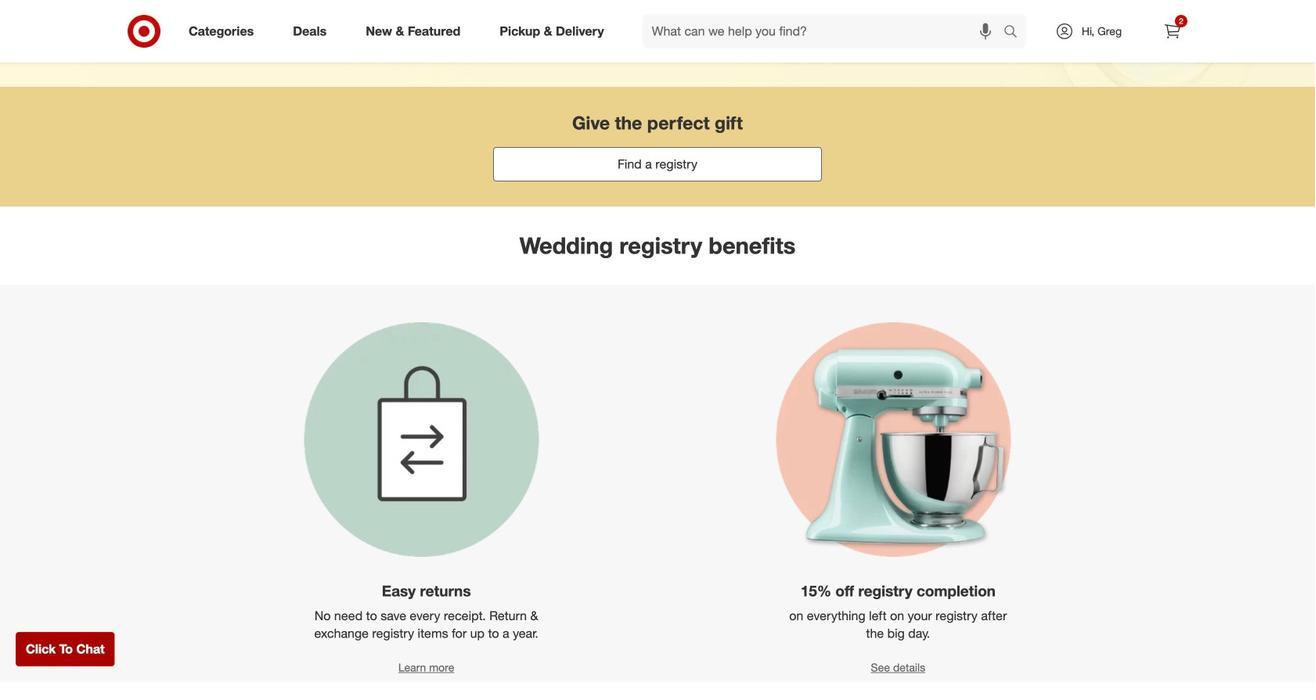 Task type: vqa. For each thing, say whether or not it's contained in the screenshot.
2nd THE GRAY icon
no



Task type: describe. For each thing, give the bounding box(es) containing it.
What can we help you find? suggestions appear below search field
[[642, 14, 1007, 49]]



